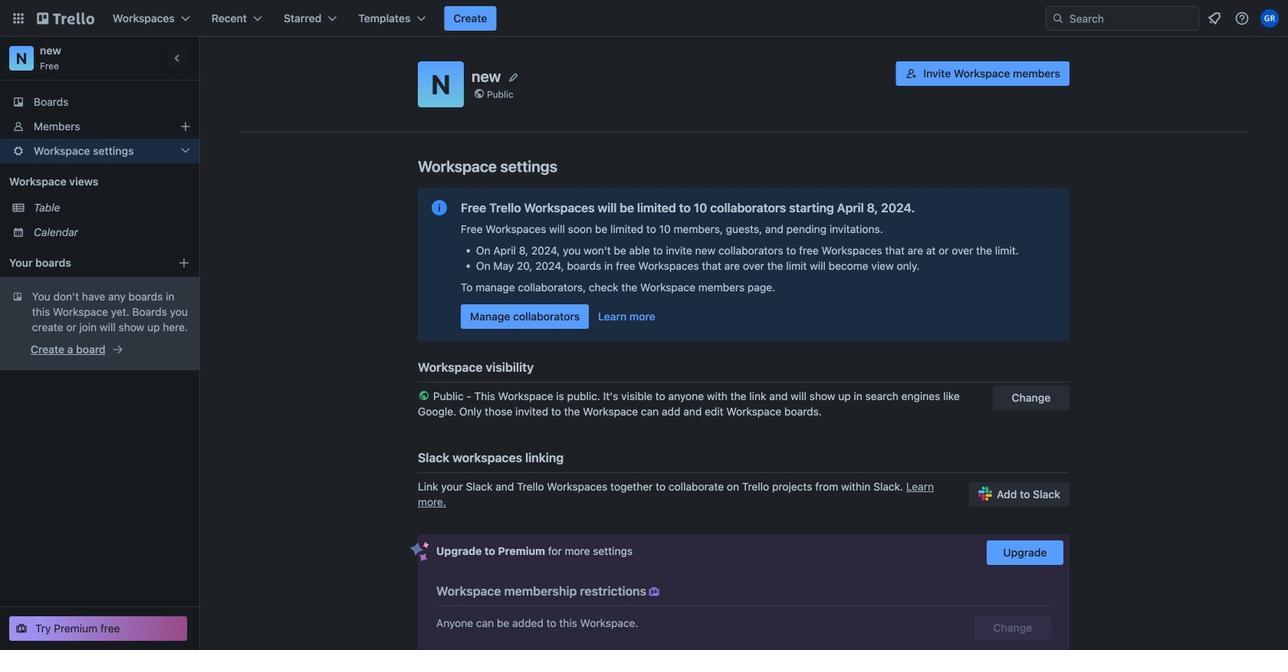 Task type: locate. For each thing, give the bounding box(es) containing it.
back to home image
[[37, 6, 94, 31]]

open information menu image
[[1235, 11, 1250, 26]]

Search field
[[1065, 8, 1199, 29]]

sm image
[[647, 584, 662, 600]]

primary element
[[0, 0, 1289, 37]]

workspace navigation collapse icon image
[[167, 48, 189, 69]]

your boards with 0 items element
[[9, 254, 170, 272]]

sparkle image
[[410, 542, 430, 562]]

0 notifications image
[[1206, 9, 1224, 28]]



Task type: describe. For each thing, give the bounding box(es) containing it.
add board image
[[178, 257, 190, 269]]

search image
[[1052, 12, 1065, 25]]

greg robinson (gregrobinson96) image
[[1261, 9, 1279, 28]]



Task type: vqa. For each thing, say whether or not it's contained in the screenshot.
greg robinson (gregrobinson96) "Image"
yes



